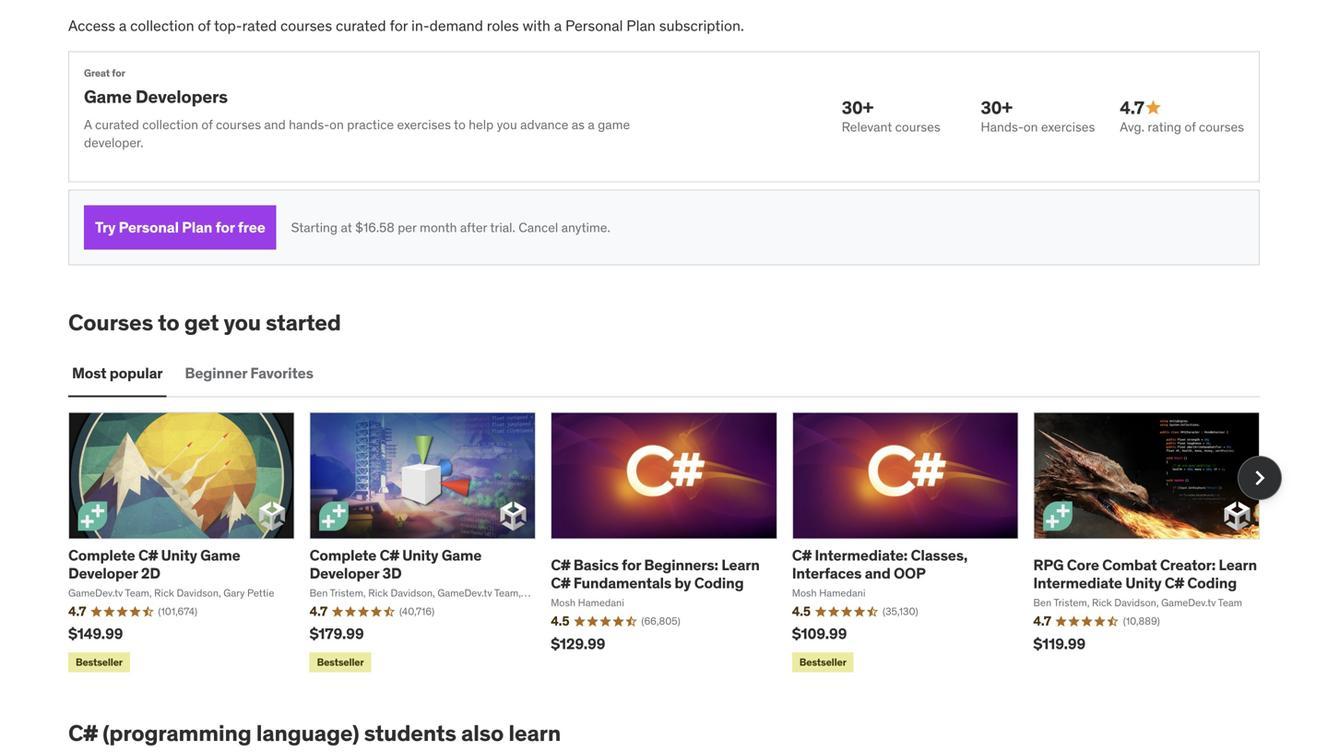 Task type: locate. For each thing, give the bounding box(es) containing it.
coding for beginners:
[[695, 573, 744, 592]]

30+ inside 30+ hands-on exercises
[[981, 96, 1013, 118]]

30+ hands-on exercises
[[981, 96, 1096, 135]]

to
[[454, 116, 466, 133], [158, 309, 180, 337]]

2 horizontal spatial a
[[588, 116, 595, 133]]

next image
[[1246, 463, 1275, 493]]

c# inside complete c# unity game developer 3d
[[380, 546, 399, 565]]

a right the with
[[554, 16, 562, 35]]

game developers link
[[84, 85, 228, 108]]

0 horizontal spatial game
[[84, 85, 132, 108]]

coding inside c# basics for beginners: learn c# fundamentals by coding
[[695, 573, 744, 592]]

0 vertical spatial and
[[264, 116, 286, 133]]

avg.
[[1120, 119, 1145, 135]]

1 vertical spatial to
[[158, 309, 180, 337]]

0 vertical spatial personal
[[566, 16, 623, 35]]

plan left free
[[182, 218, 212, 237]]

1 vertical spatial you
[[224, 309, 261, 337]]

popular
[[110, 363, 163, 382]]

most
[[72, 363, 106, 382]]

on
[[330, 116, 344, 133], [1024, 119, 1039, 135]]

students
[[364, 719, 457, 747]]

1 horizontal spatial developer
[[310, 564, 379, 583]]

personal
[[566, 16, 623, 35], [119, 218, 179, 237]]

1 horizontal spatial game
[[200, 546, 240, 565]]

advance
[[521, 116, 569, 133]]

c# inside "rpg core combat creator: learn intermediate unity c# coding"
[[1165, 573, 1185, 592]]

you right get
[[224, 309, 261, 337]]

0 horizontal spatial developer
[[68, 564, 138, 583]]

great
[[84, 66, 110, 79]]

intermediate:
[[815, 546, 908, 565]]

1 horizontal spatial learn
[[1219, 556, 1258, 575]]

unity right core
[[1126, 573, 1162, 592]]

free
[[238, 218, 265, 237]]

2 horizontal spatial game
[[442, 546, 482, 565]]

exercises inside 30+ hands-on exercises
[[1042, 119, 1096, 135]]

practice
[[347, 116, 394, 133]]

exercises left the avg.
[[1042, 119, 1096, 135]]

0 horizontal spatial exercises
[[397, 116, 451, 133]]

0 vertical spatial collection
[[130, 16, 194, 35]]

learn
[[722, 556, 760, 575], [1219, 556, 1258, 575]]

1 coding from the left
[[695, 573, 744, 592]]

hands-
[[981, 119, 1024, 135]]

beginners:
[[644, 556, 719, 575]]

game inside complete c# unity game developer 2d
[[200, 546, 240, 565]]

developers
[[135, 85, 228, 108]]

collection left "top-"
[[130, 16, 194, 35]]

developer left 3d
[[310, 564, 379, 583]]

thrive in your career element
[[68, 0, 1260, 265]]

starting
[[291, 219, 338, 236]]

developer
[[68, 564, 138, 583], [310, 564, 379, 583]]

coding inside "rpg core combat creator: learn intermediate unity c# coding"
[[1188, 573, 1237, 592]]

1 horizontal spatial on
[[1024, 119, 1039, 135]]

personal right the with
[[566, 16, 623, 35]]

and left oop
[[865, 564, 891, 583]]

courses down the 'developers'
[[216, 116, 261, 133]]

0 vertical spatial you
[[497, 116, 517, 133]]

rpg core combat creator: learn intermediate unity c# coding link
[[1034, 556, 1258, 592]]

complete left 2d
[[68, 546, 135, 565]]

personal right the try on the left top of the page
[[119, 218, 179, 237]]

developer left 2d
[[68, 564, 138, 583]]

complete c# unity game developer 3d
[[310, 546, 482, 583]]

unity inside complete c# unity game developer 2d
[[161, 546, 197, 565]]

complete c# unity game developer 2d
[[68, 546, 240, 583]]

courses right relevant
[[896, 119, 941, 135]]

a right as on the top left of page
[[588, 116, 595, 133]]

for left free
[[216, 218, 235, 237]]

developer for complete c# unity game developer 3d
[[310, 564, 379, 583]]

30+ up relevant
[[842, 96, 874, 118]]

coding
[[695, 573, 744, 592], [1188, 573, 1237, 592]]

0 horizontal spatial personal
[[119, 218, 179, 237]]

oop
[[894, 564, 926, 583]]

developer inside complete c# unity game developer 2d
[[68, 564, 138, 583]]

2 30+ from the left
[[981, 96, 1013, 118]]

1 complete from the left
[[68, 546, 135, 565]]

collection down the 'developers'
[[142, 116, 198, 133]]

0 vertical spatial to
[[454, 116, 466, 133]]

of down the 'developers'
[[202, 116, 213, 133]]

anytime.
[[562, 219, 611, 236]]

2 complete from the left
[[310, 546, 377, 565]]

started
[[266, 309, 341, 337]]

1 vertical spatial curated
[[95, 116, 139, 133]]

30+ relevant courses
[[842, 96, 941, 135]]

curated left the in-
[[336, 16, 386, 35]]

learn inside "rpg core combat creator: learn intermediate unity c# coding"
[[1219, 556, 1258, 575]]

to left help
[[454, 116, 466, 133]]

you
[[497, 116, 517, 133], [224, 309, 261, 337]]

exercises
[[397, 116, 451, 133], [1042, 119, 1096, 135]]

learn right beginners:
[[722, 556, 760, 575]]

1 horizontal spatial exercises
[[1042, 119, 1096, 135]]

rpg core combat creator: learn intermediate unity c# coding
[[1034, 556, 1258, 592]]

fundamentals
[[574, 573, 672, 592]]

2 learn from the left
[[1219, 556, 1258, 575]]

to left get
[[158, 309, 180, 337]]

1 vertical spatial personal
[[119, 218, 179, 237]]

access a collection of top-rated courses curated for in-demand roles with a personal plan subscription.
[[68, 16, 744, 35]]

0 vertical spatial plan
[[627, 16, 656, 35]]

0 horizontal spatial learn
[[722, 556, 760, 575]]

for left the in-
[[390, 16, 408, 35]]

for inside great for game developers a curated collection of courses and hands-on practice exercises to help you advance as a game developer.
[[112, 66, 125, 79]]

0 horizontal spatial you
[[224, 309, 261, 337]]

relevant
[[842, 119, 893, 135]]

try personal plan for free
[[95, 218, 265, 237]]

game inside complete c# unity game developer 3d
[[442, 546, 482, 565]]

a right the access
[[119, 16, 127, 35]]

unity right 3d
[[402, 546, 439, 565]]

unity
[[161, 546, 197, 565], [402, 546, 439, 565], [1126, 573, 1162, 592]]

plan
[[627, 16, 656, 35], [182, 218, 212, 237]]

0 horizontal spatial a
[[119, 16, 127, 35]]

collection
[[130, 16, 194, 35], [142, 116, 198, 133]]

help
[[469, 116, 494, 133]]

1 horizontal spatial plan
[[627, 16, 656, 35]]

coding right by
[[695, 573, 744, 592]]

developer inside complete c# unity game developer 3d
[[310, 564, 379, 583]]

2 coding from the left
[[1188, 573, 1237, 592]]

exercises right the practice at the left of the page
[[397, 116, 451, 133]]

plan left subscription. at the top of page
[[627, 16, 656, 35]]

0 horizontal spatial on
[[330, 116, 344, 133]]

on inside 30+ hands-on exercises
[[1024, 119, 1039, 135]]

of
[[198, 16, 211, 35], [202, 116, 213, 133], [1185, 119, 1196, 135]]

curated up developer.
[[95, 116, 139, 133]]

1 horizontal spatial to
[[454, 116, 466, 133]]

1 learn from the left
[[722, 556, 760, 575]]

0 horizontal spatial coding
[[695, 573, 744, 592]]

1 horizontal spatial complete
[[310, 546, 377, 565]]

cancel
[[519, 219, 559, 236]]

courses
[[281, 16, 332, 35], [216, 116, 261, 133], [896, 119, 941, 135], [1200, 119, 1245, 135]]

complete left 3d
[[310, 546, 377, 565]]

favorites
[[250, 363, 314, 382]]

for right great
[[112, 66, 125, 79]]

courses
[[68, 309, 153, 337]]

c# inside c# intermediate: classes, interfaces and oop
[[792, 546, 812, 565]]

0 horizontal spatial complete
[[68, 546, 135, 565]]

game right 3d
[[442, 546, 482, 565]]

1 horizontal spatial unity
[[402, 546, 439, 565]]

1 30+ from the left
[[842, 96, 874, 118]]

c#
[[138, 546, 158, 565], [380, 546, 399, 565], [792, 546, 812, 565], [551, 556, 571, 575], [551, 573, 571, 592], [1165, 573, 1185, 592], [68, 719, 98, 747]]

starting at $16.58 per month after trial. cancel anytime.
[[291, 219, 611, 236]]

0 horizontal spatial curated
[[95, 116, 139, 133]]

1 developer from the left
[[68, 564, 138, 583]]

rating
[[1148, 119, 1182, 135]]

2d
[[141, 564, 160, 583]]

30+ up hands-
[[981, 96, 1013, 118]]

0 horizontal spatial and
[[264, 116, 286, 133]]

30+ inside 30+ relevant courses
[[842, 96, 874, 118]]

intermediate
[[1034, 573, 1123, 592]]

complete inside complete c# unity game developer 3d
[[310, 546, 377, 565]]

4.7
[[1120, 96, 1145, 118]]

curated inside great for game developers a curated collection of courses and hands-on practice exercises to help you advance as a game developer.
[[95, 116, 139, 133]]

2 horizontal spatial unity
[[1126, 573, 1162, 592]]

trial.
[[490, 219, 516, 236]]

complete c# unity game developer 3d link
[[310, 546, 482, 583]]

0 horizontal spatial unity
[[161, 546, 197, 565]]

and inside great for game developers a curated collection of courses and hands-on practice exercises to help you advance as a game developer.
[[264, 116, 286, 133]]

complete
[[68, 546, 135, 565], [310, 546, 377, 565]]

unity inside "rpg core combat creator: learn intermediate unity c# coding"
[[1126, 573, 1162, 592]]

coding right combat
[[1188, 573, 1237, 592]]

courses inside great for game developers a curated collection of courses and hands-on practice exercises to help you advance as a game developer.
[[216, 116, 261, 133]]

complete for complete c# unity game developer 2d
[[68, 546, 135, 565]]

and
[[264, 116, 286, 133], [865, 564, 891, 583]]

1 vertical spatial and
[[865, 564, 891, 583]]

0 horizontal spatial plan
[[182, 218, 212, 237]]

plan inside try personal plan for free "link"
[[182, 218, 212, 237]]

of right rating
[[1185, 119, 1196, 135]]

language)
[[256, 719, 359, 747]]

combat
[[1103, 556, 1158, 575]]

unity inside complete c# unity game developer 3d
[[402, 546, 439, 565]]

beginner favorites button
[[181, 351, 317, 395]]

after
[[460, 219, 487, 236]]

you right help
[[497, 116, 517, 133]]

complete for complete c# unity game developer 3d
[[310, 546, 377, 565]]

curated
[[336, 16, 386, 35], [95, 116, 139, 133]]

unity right 2d
[[161, 546, 197, 565]]

1 horizontal spatial and
[[865, 564, 891, 583]]

1 vertical spatial plan
[[182, 218, 212, 237]]

game down great
[[84, 85, 132, 108]]

game right 2d
[[200, 546, 240, 565]]

0 horizontal spatial 30+
[[842, 96, 874, 118]]

1 vertical spatial collection
[[142, 116, 198, 133]]

complete inside complete c# unity game developer 2d
[[68, 546, 135, 565]]

personal inside "link"
[[119, 218, 179, 237]]

1 horizontal spatial coding
[[1188, 573, 1237, 592]]

per
[[398, 219, 417, 236]]

learn inside c# basics for beginners: learn c# fundamentals by coding
[[722, 556, 760, 575]]

beginner favorites
[[185, 363, 314, 382]]

0 vertical spatial curated
[[336, 16, 386, 35]]

learn right creator:
[[1219, 556, 1258, 575]]

try personal plan for free link
[[84, 205, 276, 250]]

and left 'hands-'
[[264, 116, 286, 133]]

1 horizontal spatial 30+
[[981, 96, 1013, 118]]

1 horizontal spatial you
[[497, 116, 517, 133]]

2 developer from the left
[[310, 564, 379, 583]]

for right basics
[[622, 556, 641, 575]]



Task type: vqa. For each thing, say whether or not it's contained in the screenshot.
food
no



Task type: describe. For each thing, give the bounding box(es) containing it.
1 horizontal spatial curated
[[336, 16, 386, 35]]

core
[[1067, 556, 1100, 575]]

c# intermediate: classes, interfaces and oop
[[792, 546, 968, 583]]

at
[[341, 219, 352, 236]]

access
[[68, 16, 115, 35]]

c# intermediate: classes, interfaces and oop link
[[792, 546, 968, 583]]

game inside great for game developers a curated collection of courses and hands-on practice exercises to help you advance as a game developer.
[[84, 85, 132, 108]]

developer.
[[84, 134, 144, 151]]

learn for c# basics for beginners: learn c# fundamentals by coding
[[722, 556, 760, 575]]

developer for complete c# unity game developer 2d
[[68, 564, 138, 583]]

c# (programming language) students also learn
[[68, 719, 561, 747]]

of left "top-"
[[198, 16, 211, 35]]

top-
[[214, 16, 242, 35]]

30+ for 30+ hands-on exercises
[[981, 96, 1013, 118]]

1 horizontal spatial a
[[554, 16, 562, 35]]

month
[[420, 219, 457, 236]]

unity for 2d
[[161, 546, 197, 565]]

exercises inside great for game developers a curated collection of courses and hands-on practice exercises to help you advance as a game developer.
[[397, 116, 451, 133]]

c# basics for beginners: learn c# fundamentals by coding
[[551, 556, 760, 592]]

game for complete c# unity game developer 2d
[[200, 546, 240, 565]]

c# inside complete c# unity game developer 2d
[[138, 546, 158, 565]]

small image
[[1145, 98, 1163, 117]]

courses right rating
[[1200, 119, 1245, 135]]

collection inside great for game developers a curated collection of courses and hands-on practice exercises to help you advance as a game developer.
[[142, 116, 198, 133]]

with
[[523, 16, 551, 35]]

learn
[[509, 719, 561, 747]]

roles
[[487, 16, 519, 35]]

also
[[461, 719, 504, 747]]

courses inside 30+ relevant courses
[[896, 119, 941, 135]]

30+ for 30+ relevant courses
[[842, 96, 874, 118]]

beginner
[[185, 363, 247, 382]]

unity for 3d
[[402, 546, 439, 565]]

c# basics for beginners: learn c# fundamentals by coding link
[[551, 556, 760, 592]]

coding for creator:
[[1188, 573, 1237, 592]]

complete c# unity game developer 2d link
[[68, 546, 240, 583]]

hands-
[[289, 116, 330, 133]]

a inside great for game developers a curated collection of courses and hands-on practice exercises to help you advance as a game developer.
[[588, 116, 595, 133]]

get
[[184, 309, 219, 337]]

a
[[84, 116, 92, 133]]

demand
[[430, 16, 483, 35]]

courses right rated
[[281, 16, 332, 35]]

learn for rpg core combat creator: learn intermediate unity c# coding
[[1219, 556, 1258, 575]]

$16.58
[[355, 219, 395, 236]]

carousel element
[[68, 412, 1283, 676]]

most popular button
[[68, 351, 166, 395]]

basics
[[574, 556, 619, 575]]

you inside great for game developers a curated collection of courses and hands-on practice exercises to help you advance as a game developer.
[[497, 116, 517, 133]]

classes,
[[911, 546, 968, 565]]

creator:
[[1161, 556, 1216, 575]]

rated
[[242, 16, 277, 35]]

as
[[572, 116, 585, 133]]

interfaces
[[792, 564, 862, 583]]

and inside c# intermediate: classes, interfaces and oop
[[865, 564, 891, 583]]

of inside great for game developers a curated collection of courses and hands-on practice exercises to help you advance as a game developer.
[[202, 116, 213, 133]]

for inside "link"
[[216, 218, 235, 237]]

by
[[675, 573, 692, 592]]

subscription.
[[660, 16, 744, 35]]

3d
[[382, 564, 402, 583]]

0 horizontal spatial to
[[158, 309, 180, 337]]

(programming
[[103, 719, 252, 747]]

1 horizontal spatial personal
[[566, 16, 623, 35]]

game for complete c# unity game developer 3d
[[442, 546, 482, 565]]

great for game developers a curated collection of courses and hands-on practice exercises to help you advance as a game developer.
[[84, 66, 630, 151]]

rpg
[[1034, 556, 1064, 575]]

most popular
[[72, 363, 163, 382]]

to inside great for game developers a curated collection of courses and hands-on practice exercises to help you advance as a game developer.
[[454, 116, 466, 133]]

courses to get you started
[[68, 309, 341, 337]]

on inside great for game developers a curated collection of courses and hands-on practice exercises to help you advance as a game developer.
[[330, 116, 344, 133]]

in-
[[412, 16, 430, 35]]

game
[[598, 116, 630, 133]]

try
[[95, 218, 116, 237]]

avg. rating of courses
[[1120, 119, 1245, 135]]

for inside c# basics for beginners: learn c# fundamentals by coding
[[622, 556, 641, 575]]



